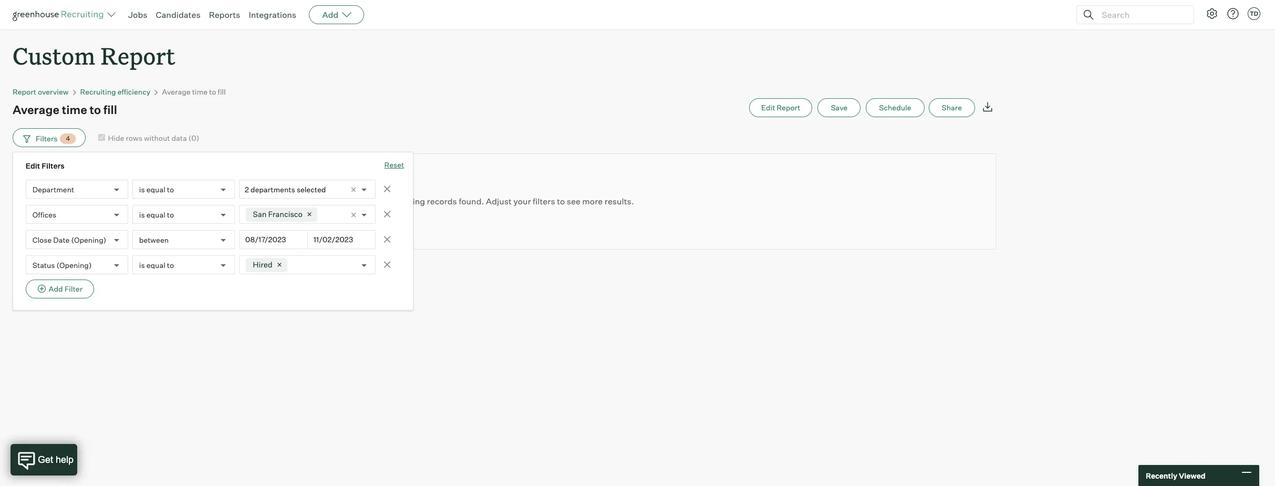 Task type: vqa. For each thing, say whether or not it's contained in the screenshot.
(0)
yes



Task type: describe. For each thing, give the bounding box(es) containing it.
edit report
[[761, 103, 801, 112]]

configure image
[[1206, 7, 1219, 20]]

reports link
[[209, 9, 240, 20]]

reset
[[384, 160, 404, 169]]

schedule
[[879, 103, 912, 112]]

08/17/2023
[[245, 235, 286, 244]]

between
[[139, 235, 169, 244]]

recruiting efficiency link
[[80, 87, 150, 96]]

matching
[[388, 196, 425, 207]]

status
[[32, 260, 55, 269]]

0 horizontal spatial report
[[13, 87, 36, 96]]

1 vertical spatial time
[[62, 103, 87, 117]]

share button
[[929, 98, 975, 117]]

td button
[[1246, 5, 1263, 22]]

edit for edit filters
[[26, 161, 40, 170]]

0 horizontal spatial average
[[13, 103, 59, 117]]

integrations
[[249, 9, 296, 20]]

0 vertical spatial filters
[[36, 134, 58, 143]]

date
[[53, 235, 70, 244]]

your
[[514, 196, 531, 207]]

0 horizontal spatial fill
[[103, 103, 117, 117]]

efficiency
[[118, 87, 150, 96]]

is equal to for san francisco
[[139, 210, 174, 219]]

report overview
[[13, 87, 69, 96]]

viewed
[[1179, 471, 1206, 480]]

is equal to for hired
[[139, 260, 174, 269]]

status (opening)
[[32, 260, 92, 269]]

1 vertical spatial average time to fill
[[13, 103, 117, 117]]

is for hired
[[139, 260, 145, 269]]

share
[[942, 103, 962, 112]]

offices
[[32, 210, 56, 219]]

close
[[32, 235, 52, 244]]

equal for san francisco
[[146, 210, 165, 219]]

recently viewed
[[1146, 471, 1206, 480]]

is for san francisco
[[139, 210, 145, 219]]

4
[[66, 135, 70, 143]]

overview
[[38, 87, 69, 96]]

add button
[[309, 5, 364, 24]]

no
[[375, 196, 386, 207]]

download image
[[982, 100, 994, 113]]

selected
[[297, 185, 326, 194]]

records
[[427, 196, 457, 207]]

candidates
[[156, 9, 201, 20]]

add for add filter
[[49, 284, 63, 293]]

save and schedule this report to revisit it! element
[[818, 98, 866, 117]]

add filter button
[[26, 280, 94, 299]]

0 vertical spatial time
[[192, 87, 208, 96]]

1 is equal to from the top
[[139, 185, 174, 194]]

hide rows without data (0)
[[108, 133, 199, 142]]

san francisco
[[253, 210, 303, 219]]

department
[[32, 185, 74, 194]]

Search text field
[[1099, 7, 1185, 22]]

0 vertical spatial average
[[162, 87, 191, 96]]

to inside row group
[[557, 196, 565, 207]]

jobs
[[128, 9, 147, 20]]

td button
[[1248, 7, 1261, 20]]

data
[[172, 133, 187, 142]]

close date (opening)
[[32, 235, 106, 244]]

report overview link
[[13, 87, 69, 96]]

average time to fill link
[[162, 87, 226, 96]]

edit filters
[[26, 161, 65, 170]]



Task type: locate. For each thing, give the bounding box(es) containing it.
report for edit report
[[777, 103, 801, 112]]

0 horizontal spatial add
[[49, 284, 63, 293]]

no matching records found. adjust your filters to see more results.
[[375, 196, 634, 207]]

filters right the "filter" icon
[[36, 134, 58, 143]]

(opening) right date
[[71, 235, 106, 244]]

average time to fill up (0)
[[162, 87, 226, 96]]

0 vertical spatial add
[[322, 9, 339, 20]]

recently
[[1146, 471, 1178, 480]]

custom report
[[13, 40, 175, 71]]

3 equal from the top
[[146, 260, 165, 269]]

recruiting efficiency
[[80, 87, 150, 96]]

integrations link
[[249, 9, 296, 20]]

2 is equal to from the top
[[139, 210, 174, 219]]

to
[[209, 87, 216, 96], [90, 103, 101, 117], [167, 185, 174, 194], [557, 196, 565, 207], [167, 210, 174, 219], [167, 260, 174, 269]]

average down report overview link
[[13, 103, 59, 117]]

2 vertical spatial is equal to
[[139, 260, 174, 269]]

2 departments selected
[[245, 185, 326, 194]]

1 horizontal spatial average time to fill
[[162, 87, 226, 96]]

1 horizontal spatial edit
[[761, 103, 775, 112]]

custom
[[13, 40, 95, 71]]

1 horizontal spatial average
[[162, 87, 191, 96]]

1 horizontal spatial time
[[192, 87, 208, 96]]

schedule button
[[866, 98, 925, 117]]

(opening)
[[71, 235, 106, 244], [57, 260, 92, 269]]

jobs link
[[128, 9, 147, 20]]

1 vertical spatial equal
[[146, 210, 165, 219]]

equal
[[146, 185, 165, 194], [146, 210, 165, 219], [146, 260, 165, 269]]

results.
[[605, 196, 634, 207]]

without
[[144, 133, 170, 142]]

Hide rows without data (0) checkbox
[[98, 134, 105, 141]]

3 is equal to from the top
[[139, 260, 174, 269]]

departments
[[251, 185, 295, 194]]

2 vertical spatial report
[[777, 103, 801, 112]]

report
[[101, 40, 175, 71], [13, 87, 36, 96], [777, 103, 801, 112]]

report up efficiency
[[101, 40, 175, 71]]

1 horizontal spatial report
[[101, 40, 175, 71]]

edit
[[761, 103, 775, 112], [26, 161, 40, 170]]

no matching records found. adjust your filters to see more results. row group
[[13, 154, 996, 250]]

average right efficiency
[[162, 87, 191, 96]]

1 vertical spatial is equal to
[[139, 210, 174, 219]]

time down the overview
[[62, 103, 87, 117]]

report inside "edit report" link
[[777, 103, 801, 112]]

0 horizontal spatial edit
[[26, 161, 40, 170]]

equal for hired
[[146, 260, 165, 269]]

report left the overview
[[13, 87, 36, 96]]

more
[[582, 196, 603, 207]]

francisco
[[268, 210, 303, 219]]

1 is from the top
[[139, 185, 145, 194]]

0 vertical spatial average time to fill
[[162, 87, 226, 96]]

see
[[567, 196, 581, 207]]

edit for edit report
[[761, 103, 775, 112]]

recruiting
[[80, 87, 116, 96]]

average time to fill
[[162, 87, 226, 96], [13, 103, 117, 117]]

add filter
[[49, 284, 83, 293]]

report for custom report
[[101, 40, 175, 71]]

save button
[[818, 98, 861, 117]]

filters
[[36, 134, 58, 143], [42, 161, 65, 170]]

is
[[139, 185, 145, 194], [139, 210, 145, 219], [139, 260, 145, 269]]

greenhouse recruiting image
[[13, 8, 107, 21]]

is equal to
[[139, 185, 174, 194], [139, 210, 174, 219], [139, 260, 174, 269]]

2 is from the top
[[139, 210, 145, 219]]

3 is from the top
[[139, 260, 145, 269]]

reports
[[209, 9, 240, 20]]

filter
[[65, 284, 83, 293]]

found.
[[459, 196, 484, 207]]

filters up department
[[42, 161, 65, 170]]

add inside add filter button
[[49, 284, 63, 293]]

0 vertical spatial edit
[[761, 103, 775, 112]]

1 vertical spatial add
[[49, 284, 63, 293]]

fill
[[218, 87, 226, 96], [103, 103, 117, 117]]

1 vertical spatial is
[[139, 210, 145, 219]]

add for add
[[322, 9, 339, 20]]

1 vertical spatial fill
[[103, 103, 117, 117]]

0 vertical spatial is equal to
[[139, 185, 174, 194]]

report left "save"
[[777, 103, 801, 112]]

0 vertical spatial fill
[[218, 87, 226, 96]]

2
[[245, 185, 249, 194]]

time
[[192, 87, 208, 96], [62, 103, 87, 117]]

1 vertical spatial filters
[[42, 161, 65, 170]]

2 horizontal spatial report
[[777, 103, 801, 112]]

1 equal from the top
[[146, 185, 165, 194]]

11/02/2023
[[314, 235, 353, 244]]

1 horizontal spatial fill
[[218, 87, 226, 96]]

2 vertical spatial is
[[139, 260, 145, 269]]

0 vertical spatial is
[[139, 185, 145, 194]]

candidates link
[[156, 9, 201, 20]]

add
[[322, 9, 339, 20], [49, 284, 63, 293]]

san
[[253, 210, 267, 219]]

time up (0)
[[192, 87, 208, 96]]

filter image
[[22, 134, 30, 143]]

1 horizontal spatial add
[[322, 9, 339, 20]]

average
[[162, 87, 191, 96], [13, 103, 59, 117]]

filters
[[533, 196, 555, 207]]

2 vertical spatial equal
[[146, 260, 165, 269]]

edit report link
[[749, 98, 813, 117]]

save
[[831, 103, 848, 112]]

0 horizontal spatial average time to fill
[[13, 103, 117, 117]]

0 vertical spatial (opening)
[[71, 235, 106, 244]]

1 vertical spatial report
[[13, 87, 36, 96]]

1 vertical spatial (opening)
[[57, 260, 92, 269]]

rows
[[126, 133, 142, 142]]

adjust
[[486, 196, 512, 207]]

0 horizontal spatial time
[[62, 103, 87, 117]]

td
[[1250, 10, 1259, 17]]

1 vertical spatial average
[[13, 103, 59, 117]]

(opening) up filter
[[57, 260, 92, 269]]

add inside add popup button
[[322, 9, 339, 20]]

(0)
[[188, 133, 199, 142]]

1 vertical spatial edit
[[26, 161, 40, 170]]

0 vertical spatial equal
[[146, 185, 165, 194]]

2 equal from the top
[[146, 210, 165, 219]]

average time to fill down the overview
[[13, 103, 117, 117]]

hired
[[253, 260, 273, 269]]

0 vertical spatial report
[[101, 40, 175, 71]]

hide
[[108, 133, 124, 142]]

reset link
[[384, 160, 404, 171]]



